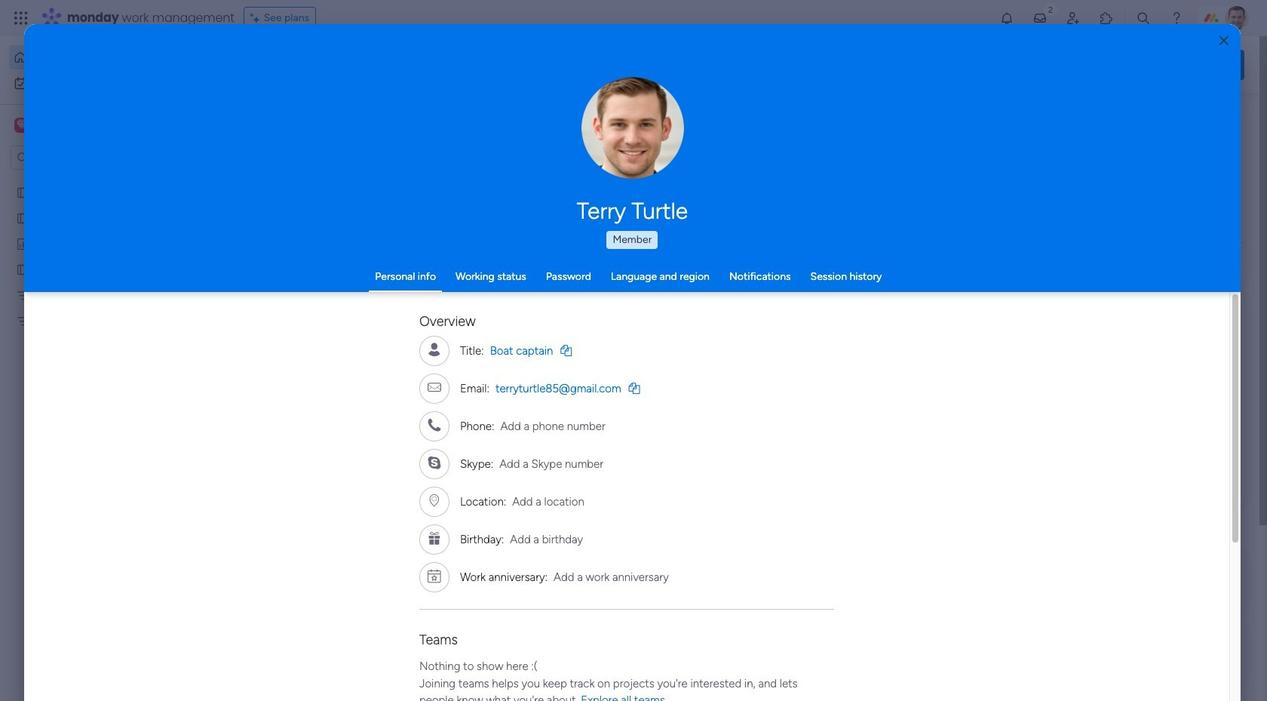 Task type: locate. For each thing, give the bounding box(es) containing it.
quick search results list box
[[233, 141, 983, 526]]

1 horizontal spatial public dashboard image
[[746, 275, 762, 292]]

2 image
[[1044, 1, 1058, 18]]

monday marketplace image
[[1100, 11, 1115, 26]]

templates image image
[[1032, 304, 1232, 408]]

component image for public dashboard icon to the bottom
[[746, 299, 759, 313]]

0 horizontal spatial component image
[[252, 299, 266, 313]]

notifications image
[[1000, 11, 1015, 26]]

1 horizontal spatial component image
[[499, 299, 512, 313]]

0 horizontal spatial add to favorites image
[[448, 461, 463, 476]]

add to favorites image for public board image within quick search results list box
[[694, 276, 709, 291]]

search everything image
[[1137, 11, 1152, 26]]

public board image inside quick search results list box
[[499, 275, 515, 292]]

0 horizontal spatial public board image
[[16, 185, 30, 199]]

list box
[[0, 176, 192, 537]]

public board image
[[16, 185, 30, 199], [252, 275, 269, 292]]

component image
[[252, 299, 266, 313], [499, 299, 512, 313], [746, 299, 759, 313]]

0 horizontal spatial public dashboard image
[[16, 236, 30, 251]]

3 component image from the left
[[746, 299, 759, 313]]

2 horizontal spatial add to favorites image
[[941, 276, 956, 291]]

2 horizontal spatial component image
[[746, 299, 759, 313]]

option
[[9, 45, 183, 69], [9, 71, 183, 95], [0, 178, 192, 181]]

workspace selection element
[[14, 116, 126, 136]]

Search in workspace field
[[32, 149, 126, 166]]

help image
[[1170, 11, 1185, 26]]

1 vertical spatial public board image
[[252, 275, 269, 292]]

2 workspace image from the left
[[17, 117, 27, 134]]

1 workspace image from the left
[[14, 117, 29, 134]]

public dashboard image
[[16, 236, 30, 251], [746, 275, 762, 292]]

2 component image from the left
[[499, 299, 512, 313]]

1 vertical spatial public dashboard image
[[746, 275, 762, 292]]

add to favorites image
[[694, 276, 709, 291], [941, 276, 956, 291], [448, 461, 463, 476]]

workspace image
[[14, 117, 29, 134], [17, 117, 27, 134]]

1 component image from the left
[[252, 299, 266, 313]]

1 horizontal spatial add to favorites image
[[694, 276, 709, 291]]

2 vertical spatial option
[[0, 178, 192, 181]]

public board image
[[16, 211, 30, 225], [16, 262, 30, 276], [499, 275, 515, 292]]

copied! image
[[561, 345, 572, 356]]

copied! image
[[629, 382, 640, 394]]

remove from favorites image
[[448, 276, 463, 291]]



Task type: describe. For each thing, give the bounding box(es) containing it.
help center element
[[1019, 622, 1245, 683]]

update feed image
[[1033, 11, 1048, 26]]

0 vertical spatial public board image
[[16, 185, 30, 199]]

1 horizontal spatial public board image
[[252, 275, 269, 292]]

dapulse x slim image
[[1223, 109, 1241, 128]]

invite members image
[[1066, 11, 1081, 26]]

0 vertical spatial public dashboard image
[[16, 236, 30, 251]]

getting started element
[[1019, 550, 1245, 610]]

see plans image
[[250, 10, 264, 26]]

add to favorites image for public dashboard icon to the bottom
[[941, 276, 956, 291]]

component image for the right public board icon
[[252, 299, 266, 313]]

component image for public board image within quick search results list box
[[499, 299, 512, 313]]

terry turtle image
[[1226, 6, 1250, 30]]

select product image
[[14, 11, 29, 26]]

0 vertical spatial option
[[9, 45, 183, 69]]

close image
[[1220, 35, 1229, 46]]

1 vertical spatial option
[[9, 71, 183, 95]]



Task type: vqa. For each thing, say whether or not it's contained in the screenshot.
Workspace image
yes



